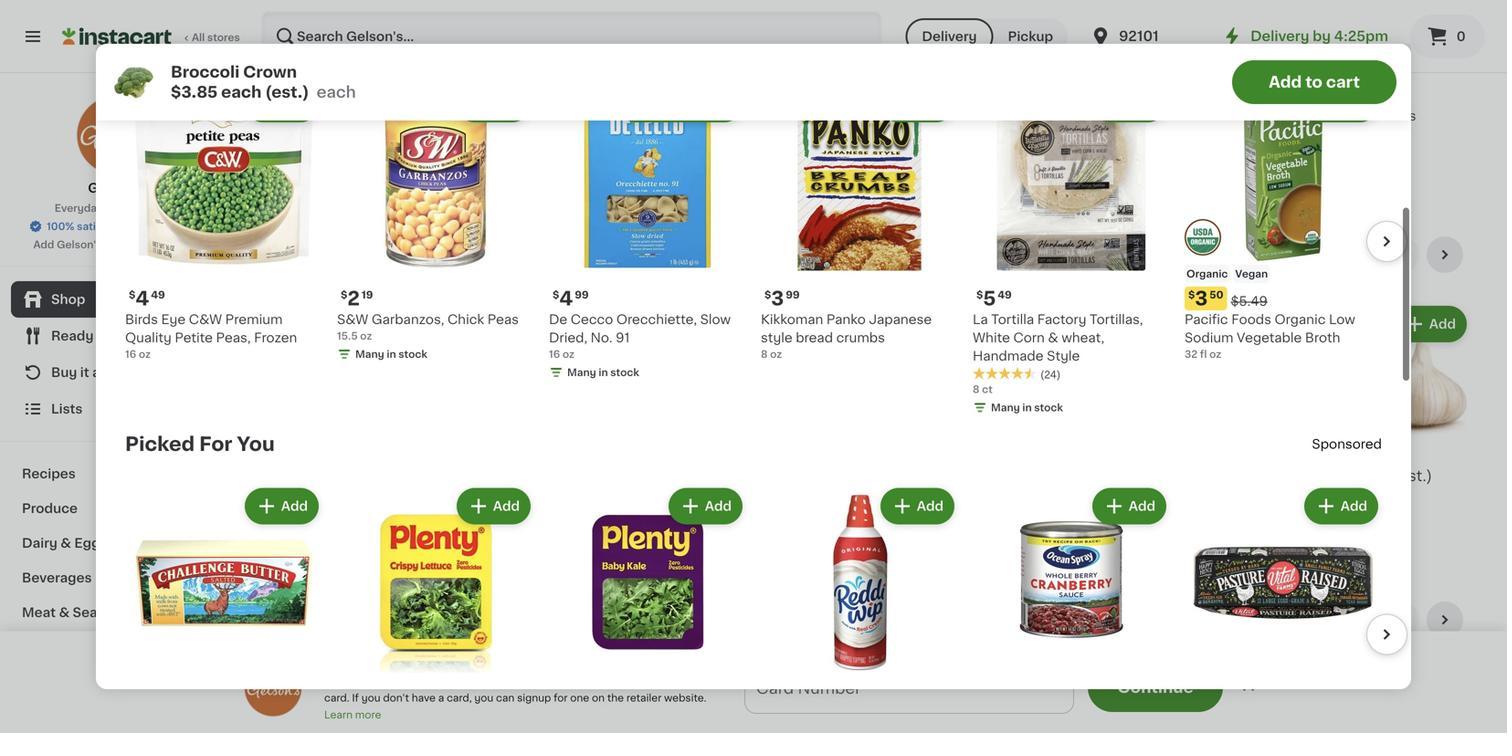 Task type: describe. For each thing, give the bounding box(es) containing it.
$ 8 49 for kelley's kookies shortbread
[[1316, 85, 1352, 105]]

free
[[624, 693, 658, 708]]

2 7 from the left
[[793, 164, 799, 174]]

baby inside "button"
[[838, 495, 871, 507]]

0 horizontal spatial gelson's logo image
[[76, 95, 157, 175]]

3 inside gelson's chocolate chunk cookie 3 oz
[[620, 146, 627, 156]]

style
[[761, 332, 793, 344]]

16 inside de cecco orecchiette, slow dried, no. 91 16 oz
[[549, 349, 560, 359]]

by
[[1313, 30, 1331, 43]]

meat & seafood link
[[11, 596, 222, 630]]

1 vertical spatial gelson's logo image
[[244, 659, 302, 717]]

$ 5 49
[[977, 289, 1012, 308]]

one
[[570, 693, 589, 703]]

99 for 4
[[575, 290, 589, 300]]

learn
[[324, 710, 353, 720]]

1 kelley's kookies chocolate dipped macadamia shortbread 7 oz from the left
[[274, 110, 424, 174]]

kikkoman panko japanese style bread crumbs 8 oz
[[761, 313, 932, 359]]

each inside russet potato $1.99 / lb about 0.82 lb each
[[517, 527, 542, 537]]

baby inside $ 2 organic peeled baby carrots 16 oz many in stock
[[1241, 495, 1275, 507]]

kale
[[874, 495, 902, 507]]

card!
[[550, 656, 585, 669]]

$ inside $ 1 24
[[1316, 471, 1323, 481]]

item carousel region containing fresh vegetables
[[274, 237, 1471, 587]]

view for fresh vegetables
[[1260, 249, 1292, 261]]

nut
[[1018, 128, 1041, 141]]

in inside $ 2 organic peeled baby carrots 16 oz many in stock
[[1189, 549, 1198, 559]]

for
[[199, 435, 232, 454]]

1 kookies from the left
[[327, 110, 378, 122]]

buy it again
[[51, 366, 128, 379]]

orecchiette,
[[617, 313, 697, 326]]

16 inside birds eye c&w premium quality petite peas, frozen 16 oz
[[125, 349, 136, 359]]

$ inside $ 2 19
[[341, 290, 347, 300]]

chocolate inside kelley's kookies walnut chocolate chip 6.5 oz
[[1139, 128, 1206, 141]]

snacks & candy
[[22, 641, 130, 654]]

15.5
[[337, 331, 358, 341]]

save
[[165, 240, 189, 250]]

quality
[[125, 332, 172, 344]]

card.
[[324, 693, 349, 703]]

1 horizontal spatial shortbread
[[871, 146, 943, 159]]

meat
[[22, 607, 56, 619]]

beverages link
[[11, 561, 222, 596]]

chocolate inside gelson's chocolate chunk cookie 3 oz
[[679, 110, 745, 122]]

$ inside $ 4 49
[[129, 290, 136, 300]]

satisfaction
[[77, 222, 138, 232]]

(50+)
[[1313, 614, 1348, 627]]

•
[[868, 693, 873, 708]]

dried,
[[549, 332, 588, 344]]

oz inside $ 2 organic peeled baby carrots 16 oz many in stock
[[1153, 531, 1165, 541]]

corn
[[1014, 332, 1045, 344]]

tortilla
[[991, 313, 1034, 326]]

99 for 3
[[786, 290, 800, 300]]

$ inside $ 5 49
[[977, 290, 983, 300]]

frozen
[[254, 332, 297, 344]]

sodium
[[1185, 332, 1234, 344]]

birds eye c&w premium quality petite peas, frozen 16 oz
[[125, 313, 297, 359]]

all stores
[[192, 32, 240, 42]]

buy
[[51, 366, 77, 379]]

yellow
[[274, 495, 315, 507]]

gelson's up account
[[426, 656, 485, 669]]

gelson's link
[[76, 95, 157, 197]]

simple
[[966, 110, 1010, 122]]

chocolate inside kelley's kookies macadamia chocolate chip 5.5 oz
[[525, 128, 592, 141]]

$ 1 27
[[278, 470, 307, 490]]

petite
[[175, 332, 213, 344]]

spo
[[1312, 438, 1338, 451]]

s&w garbanzos, chick peas 15.5 oz
[[337, 313, 519, 341]]

(est.) up "broccoli crown $5.99 / lb about 0.64 lb each" on the bottom left of page
[[706, 469, 745, 484]]

& inside la tortilla factory tortillas, white corn & wheat, handmade style
[[1048, 332, 1059, 344]]

recipes
[[22, 468, 76, 481]]

$ 4 49
[[129, 289, 165, 308]]

all for snacks
[[1295, 614, 1310, 627]]

50
[[1210, 290, 1224, 300]]

2 kelley's kookies chocolate dipped macadamia shortbread 7 oz from the left
[[793, 110, 943, 174]]

kookies for kelley's kookies walnut chocolate chip
[[1192, 110, 1243, 122]]

$1.27 each (estimated) element
[[274, 468, 433, 492]]

/ for broccoli
[[653, 513, 657, 523]]

view all (40+) button
[[1253, 237, 1369, 273]]

2 banana from the top
[[966, 146, 1014, 159]]

la tortilla factory tortillas, white corn & wheat, handmade style
[[973, 313, 1143, 363]]

foods
[[1232, 313, 1272, 326]]

$ 3 99
[[765, 289, 800, 308]]

/ for yellow
[[304, 513, 308, 523]]

fresh vegetables
[[274, 245, 450, 265]]

2 for organic
[[1150, 470, 1162, 490]]

/ inside garlic $7.99 / lb about 0.16 lb each
[[1343, 513, 1347, 523]]

chip for walnut
[[1209, 128, 1239, 141]]

1 you from the left
[[361, 693, 381, 703]]

russet potato $1.99 / lb about 0.82 lb each
[[447, 495, 542, 537]]

$10.00
[[913, 693, 965, 708]]

product group containing kelley's kookies chocolate dipped macadamia shortbread
[[793, 0, 952, 215]]

account
[[409, 676, 450, 687]]

ct
[[982, 385, 993, 395]]

treatment tracker modal dialog
[[238, 668, 1507, 734]]

broccoli for $5.99
[[620, 495, 673, 507]]

snacks & candy link
[[11, 630, 222, 665]]

/ for russet
[[477, 513, 481, 523]]

delivery for delivery
[[922, 30, 977, 43]]

$4.99 element
[[793, 468, 952, 492]]

don't
[[383, 693, 409, 703]]

to inside treatment tracker modal dialog
[[969, 693, 985, 708]]

1 banana from the top
[[966, 128, 1014, 141]]

bread
[[796, 332, 833, 344]]

nsored
[[1338, 438, 1382, 451]]

on inside save with your gelson's rewards card! please enter the account information associated with your gelson's rewards card. if you don't have a card, you can signup for one on the retailer website. learn more
[[592, 693, 605, 703]]

100%
[[47, 222, 74, 232]]

everyday store prices link
[[55, 201, 178, 216]]

you
[[237, 435, 275, 454]]

0
[[1457, 30, 1466, 43]]

peas
[[488, 313, 519, 326]]

$ 2 19
[[341, 289, 373, 308]]

get free delivery on next 3 orders • add $10.00 to qualify.
[[590, 693, 1047, 708]]

kelley's kookies walnut chocolate chip 6.5 oz
[[1139, 110, 1291, 156]]

$7.99
[[1312, 513, 1340, 523]]

crown for lb
[[676, 495, 718, 507]]

all for fresh vegetables
[[1295, 249, 1310, 261]]

2 for 19
[[347, 289, 360, 308]]

8 up kelley's kookies shortbread 6.5 oz
[[1323, 85, 1336, 105]]

delivery by 4:25pm link
[[1222, 26, 1389, 48]]

$ 3 50 $5.49 pacific foods organic low sodium vegetable broth 32 fl oz
[[1185, 289, 1356, 359]]

pickup
[[1008, 30, 1053, 43]]

pacific
[[1185, 313, 1228, 326]]

item carousel region containing 4
[[100, 75, 1408, 426]]

8 inside kikkoman panko japanese style bread crumbs 8 oz
[[761, 349, 768, 359]]

to inside add to cart button
[[1306, 74, 1323, 90]]

peas,
[[216, 332, 251, 344]]

& for seafood
[[59, 607, 70, 619]]

buy it again link
[[11, 354, 222, 391]]

0.82
[[480, 527, 503, 537]]

plenty
[[793, 495, 834, 507]]

vegan
[[1236, 269, 1268, 279]]

49 for kelley's kookies shortbread
[[1338, 86, 1352, 96]]

(24)
[[1041, 370, 1061, 380]]

kookies for 5.5 oz
[[500, 110, 551, 122]]

retailer
[[627, 693, 662, 703]]

1 kelley's from the left
[[274, 110, 324, 122]]

gelson's inside 'link'
[[57, 240, 102, 250]]

gelson's inside gelson's chocolate chunk cookie 3 oz
[[620, 110, 676, 122]]

$8.49 element
[[1139, 83, 1298, 107]]

item carousel region containing add
[[100, 477, 1408, 734]]

$3.85
[[171, 85, 218, 100]]

0 vertical spatial organic
[[1187, 269, 1228, 279]]

guarantee
[[141, 222, 194, 232]]

16 inside $ 2 organic peeled baby carrots 16 oz many in stock
[[1139, 531, 1150, 541]]

sponsored badge image for 7 oz
[[793, 200, 848, 210]]

19
[[362, 290, 373, 300]]

broccoli for $3.85
[[171, 64, 240, 80]]

to inside add gelson's rewards to save 'link'
[[151, 240, 162, 250]]

0 horizontal spatial the
[[390, 676, 406, 687]]

$5.49
[[1231, 295, 1268, 308]]

stores
[[207, 32, 240, 42]]

$1.99 for russet
[[447, 513, 475, 523]]

snacks for snacks
[[274, 611, 348, 630]]

crumbs
[[836, 332, 885, 344]]

$3.50 original price: $5.49 element
[[1185, 287, 1382, 311]]

green
[[966, 495, 1006, 507]]

shortbread inside kelley's kookies shortbread 6.5 oz
[[1312, 128, 1385, 141]]

add to cart
[[1269, 74, 1360, 90]]

2 vertical spatial rewards
[[667, 676, 710, 687]]

oz inside de cecco orecchiette, slow dried, no. 91 16 oz
[[563, 349, 575, 359]]

oz inside kelley's kookies walnut chocolate chip 6.5 oz
[[1158, 146, 1170, 156]]

sponsored badge image for plenty baby kale
[[793, 526, 848, 537]]

1 64
[[457, 470, 482, 490]]



Task type: vqa. For each thing, say whether or not it's contained in the screenshot.
the left Farmers
no



Task type: locate. For each thing, give the bounding box(es) containing it.
on left next
[[732, 693, 752, 708]]

2 sponsored badge image from the top
[[793, 526, 848, 537]]

on
[[732, 693, 752, 708], [592, 693, 605, 703]]

$ 8 49 for kelley's kookies chocolate dipped macadamia shortbread
[[278, 85, 314, 105]]

49 for la tortilla factory tortillas, white corn & wheat, handmade style
[[998, 290, 1012, 300]]

2 horizontal spatial to
[[1306, 74, 1323, 90]]

1 vertical spatial all
[[1295, 614, 1310, 627]]

service type group
[[906, 18, 1068, 55]]

delivery inside button
[[922, 30, 977, 43]]

view all (50+)
[[1260, 614, 1348, 627]]

garlic
[[1312, 495, 1350, 507]]

add button
[[246, 88, 317, 121], [1306, 88, 1377, 121], [356, 308, 427, 341], [530, 308, 600, 341], [703, 308, 773, 341], [876, 308, 946, 341], [1049, 308, 1119, 341], [1222, 308, 1292, 341], [1395, 308, 1465, 341], [246, 490, 317, 523], [458, 490, 529, 523], [670, 490, 741, 523], [882, 490, 953, 523], [1094, 490, 1165, 523], [1306, 490, 1377, 523], [356, 673, 427, 706], [530, 673, 600, 706], [703, 673, 773, 706], [876, 673, 946, 706], [1049, 673, 1119, 706], [1222, 673, 1292, 706]]

1 horizontal spatial 6.5
[[1312, 146, 1329, 156]]

view left (50+)
[[1260, 614, 1292, 627]]

save
[[324, 656, 357, 669]]

100% satisfaction guarantee button
[[28, 216, 205, 234]]

banana down simple
[[966, 128, 1014, 141]]

la
[[973, 313, 988, 326]]

carrots
[[1139, 513, 1187, 526]]

(est.) inside broccoli crown $3.85 each (est.) each
[[265, 85, 309, 100]]

$ up birds
[[129, 290, 136, 300]]

49 for birds eye c&w premium quality petite peas, frozen
[[151, 290, 165, 300]]

1 horizontal spatial 16
[[549, 349, 560, 359]]

each (est.) for 24
[[1354, 469, 1433, 484]]

your up the get
[[595, 676, 618, 687]]

spo nsored
[[1312, 438, 1382, 451]]

on inside treatment tracker modal dialog
[[732, 693, 752, 708]]

each inside "broccoli crown $5.99 / lb about 0.64 lb each"
[[691, 527, 715, 537]]

0 vertical spatial rewards
[[104, 240, 149, 250]]

$ left cart on the top right
[[1316, 86, 1323, 96]]

about for russet
[[447, 527, 478, 537]]

1 horizontal spatial dipped
[[863, 128, 910, 141]]

1 horizontal spatial your
[[595, 676, 618, 687]]

crown inside broccoli crown $3.85 each (est.) each
[[243, 64, 297, 80]]

0 vertical spatial 2
[[347, 289, 360, 308]]

broth
[[1305, 332, 1341, 344]]

oz inside birds eye c&w premium quality petite peas, frozen 16 oz
[[139, 349, 151, 359]]

many in stock
[[292, 182, 364, 192], [465, 182, 537, 192], [812, 182, 884, 192], [355, 349, 427, 359], [567, 368, 639, 378], [991, 403, 1063, 413], [465, 545, 537, 555], [638, 545, 710, 555], [1331, 545, 1403, 555], [985, 549, 1057, 559]]

$ left 50
[[1189, 290, 1195, 300]]

$ up de on the top left of page
[[553, 290, 559, 300]]

1 about from the left
[[274, 527, 305, 537]]

kelley's
[[274, 110, 324, 122], [447, 110, 497, 122], [793, 110, 843, 122], [1139, 110, 1189, 122], [1312, 110, 1362, 122]]

(est.) down the with
[[265, 85, 309, 100]]

0.64
[[307, 527, 330, 537], [653, 527, 676, 537]]

baby down $4.99 element
[[838, 495, 871, 507]]

$ down the with
[[278, 86, 284, 96]]

$1.99 down yellow
[[274, 513, 302, 523]]

each (est.)
[[489, 469, 568, 484], [666, 469, 745, 484], [1354, 469, 1433, 484]]

1 vertical spatial snacks
[[22, 641, 70, 654]]

16
[[125, 349, 136, 359], [549, 349, 560, 359], [1139, 531, 1150, 541]]

7
[[274, 164, 280, 174], [793, 164, 799, 174]]

banana
[[966, 128, 1014, 141], [966, 146, 1014, 159]]

simple joys bakery banana nut sliced banana bread 14.1 oz
[[966, 110, 1093, 174]]

1 horizontal spatial the
[[607, 693, 624, 703]]

oz inside the s&w garbanzos, chick peas 15.5 oz
[[360, 331, 372, 341]]

/ down russet
[[477, 513, 481, 523]]

add inside 'link'
[[33, 240, 54, 250]]

0 vertical spatial your
[[392, 656, 423, 669]]

/ inside russet potato $1.99 / lb about 0.82 lb each
[[477, 513, 481, 523]]

0.64 inside "broccoli crown $5.99 / lb about 0.64 lb each"
[[653, 527, 676, 537]]

about inside "broccoli crown $5.99 / lb about 0.64 lb each"
[[620, 527, 651, 537]]

each inside garlic $7.99 / lb about 0.16 lb each
[[1380, 527, 1405, 537]]

0 horizontal spatial snacks
[[22, 641, 70, 654]]

kelley's for 5.5 oz
[[447, 110, 497, 122]]

4 about from the left
[[1312, 527, 1343, 537]]

stock inside $ 2 organic peeled baby carrots 16 oz many in stock
[[1201, 549, 1230, 559]]

4:25pm
[[1334, 30, 1389, 43]]

$ 8 49 up kelley's kookies shortbread 6.5 oz
[[1316, 85, 1352, 105]]

2 / from the left
[[477, 513, 481, 523]]

gelson's down '100%'
[[57, 240, 102, 250]]

0 horizontal spatial $1.99
[[274, 513, 302, 523]]

1 vertical spatial banana
[[966, 146, 1014, 159]]

4 up de on the top left of page
[[559, 289, 573, 308]]

0 vertical spatial snacks
[[274, 611, 348, 630]]

1 horizontal spatial delivery
[[1251, 30, 1310, 43]]

/ inside "broccoli crown $5.99 / lb about 0.64 lb each"
[[653, 513, 657, 523]]

russet
[[447, 495, 492, 507]]

/ right $5.99
[[653, 513, 657, 523]]

everyday
[[55, 203, 103, 213]]

factory
[[1038, 313, 1087, 326]]

add gelson's rewards to save link
[[33, 238, 200, 252]]

organic inside $ 2 organic peeled baby carrots 16 oz many in stock
[[1139, 495, 1190, 507]]

0 horizontal spatial 0.64
[[307, 527, 330, 537]]

birds
[[125, 313, 158, 326]]

item carousel region containing snacks
[[274, 602, 1471, 734]]

often
[[125, 32, 184, 52]]

49 inside $ 4 49
[[151, 290, 165, 300]]

$ inside $ 3 50 $5.49 pacific foods organic low sodium vegetable broth 32 fl oz
[[1189, 290, 1195, 300]]

2 kookies from the left
[[500, 110, 551, 122]]

eggs
[[74, 537, 107, 550]]

all left "(40+)"
[[1295, 249, 1310, 261]]

1 baby from the left
[[838, 495, 871, 507]]

3 inside $ 3 50 $5.49 pacific foods organic low sodium vegetable broth 32 fl oz
[[1195, 289, 1208, 308]]

1 horizontal spatial 99
[[786, 290, 800, 300]]

0 horizontal spatial with
[[360, 656, 389, 669]]

& down factory
[[1048, 332, 1059, 344]]

1 / from the left
[[304, 513, 308, 523]]

0 horizontal spatial 16
[[125, 349, 136, 359]]

chip inside kelley's kookies macadamia chocolate chip 5.5 oz
[[447, 146, 477, 159]]

0 vertical spatial with
[[360, 656, 389, 669]]

each (est.) for 1 64
[[489, 469, 568, 484]]

with up one on the bottom left of page
[[571, 676, 593, 687]]

kookies inside kelley's kookies macadamia chocolate chip 5.5 oz
[[500, 110, 551, 122]]

2 6.5 from the left
[[1312, 146, 1329, 156]]

kelley's kookies chocolate dipped macadamia shortbread 7 oz
[[274, 110, 424, 174], [793, 110, 943, 174]]

delivery left pickup
[[922, 30, 977, 43]]

chunk
[[620, 128, 661, 141]]

1 $ 8 49 from the left
[[278, 85, 314, 105]]

3 / from the left
[[653, 513, 657, 523]]

1 horizontal spatial to
[[969, 693, 985, 708]]

4 / from the left
[[1343, 513, 1347, 523]]

1 vertical spatial sponsored badge image
[[793, 526, 848, 537]]

$ 4 99
[[553, 289, 589, 308]]

$1.50 element
[[966, 468, 1125, 492]]

each inside "yellow onion $1.99 / lb about 0.64 lb each"
[[345, 527, 369, 537]]

5 kookies from the left
[[1365, 110, 1416, 122]]

& inside "snacks & candy" link
[[73, 641, 83, 654]]

6.5 down $8.49 element
[[1139, 146, 1156, 156]]

about
[[274, 527, 305, 537], [447, 527, 478, 537], [620, 527, 651, 537], [1312, 527, 1343, 537]]

gelson's logo image up everyday store prices link
[[76, 95, 157, 175]]

1 horizontal spatial 7
[[793, 164, 799, 174]]

1 horizontal spatial rewards
[[488, 656, 547, 669]]

chip
[[1209, 128, 1239, 141], [447, 146, 477, 159]]

premium
[[225, 313, 283, 326]]

about inside "yellow onion $1.99 / lb about 0.64 lb each"
[[274, 527, 305, 537]]

kookies inside kelley's kookies shortbread 6.5 oz
[[1365, 110, 1416, 122]]

0 vertical spatial the
[[390, 676, 406, 687]]

$1.99 inside "yellow onion $1.99 / lb about 0.64 lb each"
[[274, 513, 302, 523]]

2 99 from the left
[[786, 290, 800, 300]]

1 vertical spatial your
[[595, 676, 618, 687]]

3 kelley's from the left
[[793, 110, 843, 122]]

1 horizontal spatial gelson's logo image
[[244, 659, 302, 717]]

16 down dried,
[[549, 349, 560, 359]]

49 inside $ 5 49
[[998, 290, 1012, 300]]

with
[[360, 656, 389, 669], [571, 676, 593, 687]]

$1.99 inside russet potato $1.99 / lb about 0.82 lb each
[[447, 513, 475, 523]]

eye
[[161, 313, 186, 326]]

3 1 from the left
[[1323, 470, 1331, 490]]

1 horizontal spatial with
[[571, 676, 593, 687]]

crown inside "broccoli crown $5.99 / lb about 0.64 lb each"
[[676, 495, 718, 507]]

2 horizontal spatial rewards
[[667, 676, 710, 687]]

0 horizontal spatial each (est.)
[[489, 469, 568, 484]]

kookies inside kelley's kookies walnut chocolate chip 6.5 oz
[[1192, 110, 1243, 122]]

$ 8 49
[[278, 85, 314, 105], [1316, 85, 1352, 105]]

about inside russet potato $1.99 / lb about 0.82 lb each
[[447, 527, 478, 537]]

49 up eye
[[151, 290, 165, 300]]

snacks up save on the left bottom
[[274, 611, 348, 630]]

(est.)
[[265, 85, 309, 100], [529, 469, 568, 484], [706, 469, 745, 484], [1394, 469, 1433, 484]]

2 you from the left
[[474, 693, 494, 703]]

1 horizontal spatial chip
[[1209, 128, 1239, 141]]

about down $5.99
[[620, 527, 651, 537]]

0 horizontal spatial 6.5
[[1139, 146, 1156, 156]]

baby
[[838, 495, 871, 507], [1241, 495, 1275, 507]]

fl
[[1200, 349, 1207, 359]]

6.5 down add to cart
[[1312, 146, 1329, 156]]

2 each (est.) from the left
[[666, 469, 745, 484]]

about left 0.82
[[447, 527, 478, 537]]

$ left 19
[[341, 290, 347, 300]]

2 left 19
[[347, 289, 360, 308]]

snacks down meat
[[22, 641, 70, 654]]

1 4 from the left
[[136, 289, 149, 308]]

organic inside $ 3 50 $5.49 pacific foods organic low sodium vegetable broth 32 fl oz
[[1275, 313, 1326, 326]]

kelley's inside kelley's kookies shortbread 6.5 oz
[[1312, 110, 1362, 122]]

2 about from the left
[[447, 527, 478, 537]]

0 horizontal spatial on
[[592, 693, 605, 703]]

handmade
[[973, 350, 1044, 363]]

snacks for snacks & candy
[[22, 641, 70, 654]]

0 button
[[1411, 15, 1485, 58]]

crown for (est.)
[[243, 64, 297, 80]]

broccoli inside broccoli crown $3.85 each (est.) each
[[171, 64, 240, 80]]

& right meat
[[59, 607, 70, 619]]

product group containing each (est.)
[[620, 302, 779, 561]]

2 up 'carrots'
[[1150, 470, 1162, 490]]

49 up kelley's kookies shortbread 6.5 oz
[[1338, 86, 1352, 96]]

99 up "kikkoman"
[[786, 290, 800, 300]]

1 vertical spatial crown
[[676, 495, 718, 507]]

delivery
[[661, 693, 728, 708]]

$ inside $ 3 99
[[765, 290, 771, 300]]

product group
[[793, 0, 952, 215], [125, 82, 322, 362], [337, 82, 534, 365], [549, 82, 746, 384], [761, 82, 958, 362], [973, 82, 1170, 419], [1185, 82, 1382, 362], [274, 302, 433, 539], [447, 302, 606, 561], [620, 302, 779, 561], [793, 302, 952, 541], [966, 302, 1125, 565], [1139, 302, 1298, 565], [1312, 302, 1471, 561], [125, 485, 322, 734], [337, 485, 534, 734], [549, 485, 746, 734], [761, 485, 958, 734], [973, 485, 1170, 734], [1185, 485, 1382, 734], [274, 668, 433, 734], [447, 668, 606, 734], [620, 668, 779, 734], [793, 668, 952, 734], [966, 668, 1125, 734], [1139, 668, 1298, 734], [1312, 668, 1471, 734]]

yellow onion $1.99 / lb about 0.64 lb each
[[274, 495, 369, 537]]

3 each (est.) from the left
[[1354, 469, 1433, 484]]

0 horizontal spatial to
[[151, 240, 162, 250]]

1 left 64
[[457, 470, 466, 490]]

0 horizontal spatial your
[[392, 656, 423, 669]]

gelson's logo image
[[76, 95, 157, 175], [244, 659, 302, 717]]

0 horizontal spatial crown
[[243, 64, 297, 80]]

1 99 from the left
[[575, 290, 589, 300]]

4 up birds
[[136, 289, 149, 308]]

add inside button
[[1269, 74, 1302, 90]]

delivery left by on the right of the page
[[1251, 30, 1310, 43]]

49 right the 5
[[998, 290, 1012, 300]]

2 view from the top
[[1260, 614, 1292, 627]]

the left free
[[607, 693, 624, 703]]

instacart logo image
[[62, 26, 172, 48]]

continue
[[1118, 680, 1194, 695]]

you
[[361, 693, 381, 703], [474, 693, 494, 703]]

1 7 from the left
[[274, 164, 280, 174]]

Card Number text field
[[745, 663, 1073, 713]]

(est.) up garlic $7.99 / lb about 0.16 lb each at the bottom right
[[1394, 469, 1433, 484]]

about for yellow
[[274, 527, 305, 537]]

0.64 for broccoli
[[653, 527, 676, 537]]

4 kelley's from the left
[[1139, 110, 1189, 122]]

on right one on the bottom left of page
[[592, 693, 605, 703]]

all left (50+)
[[1295, 614, 1310, 627]]

0 horizontal spatial macadamia
[[274, 146, 349, 159]]

2 4 from the left
[[559, 289, 573, 308]]

1 vertical spatial chip
[[447, 146, 477, 159]]

broccoli inside "broccoli crown $5.99 / lb about 0.64 lb each"
[[620, 495, 673, 507]]

1 all from the top
[[1295, 249, 1310, 261]]

2 horizontal spatial 16
[[1139, 531, 1150, 541]]

$1.24 each (estimated) element
[[1312, 468, 1471, 492]]

have
[[412, 693, 436, 703]]

1 horizontal spatial snacks
[[274, 611, 348, 630]]

1 for garlic
[[1323, 470, 1331, 490]]

0 vertical spatial to
[[1306, 74, 1323, 90]]

$1.64 each (estimated) element
[[447, 468, 606, 492]]

1 vertical spatial view
[[1260, 614, 1292, 627]]

3 about from the left
[[620, 527, 651, 537]]

1 horizontal spatial you
[[474, 693, 494, 703]]

0 horizontal spatial 4
[[136, 289, 149, 308]]

each (est.) up "broccoli crown $5.99 / lb about 0.64 lb each" on the bottom left of page
[[666, 469, 745, 484]]

white
[[973, 332, 1010, 344]]

about down $7.99
[[1312, 527, 1343, 537]]

0 vertical spatial crown
[[243, 64, 297, 80]]

1 $1.99 from the left
[[274, 513, 302, 523]]

kelley's for 7 oz
[[793, 110, 843, 122]]

1
[[284, 470, 293, 490], [457, 470, 466, 490], [1323, 470, 1331, 490]]

3 right next
[[796, 693, 807, 708]]

you down information
[[474, 693, 494, 703]]

1 horizontal spatial broccoli
[[620, 495, 673, 507]]

1 horizontal spatial $1.99
[[447, 513, 475, 523]]

add
[[1269, 74, 1302, 90], [281, 98, 308, 111], [1341, 98, 1368, 111], [33, 240, 54, 250], [391, 318, 418, 331], [564, 318, 591, 331], [737, 318, 764, 331], [910, 318, 937, 331], [1083, 318, 1110, 331], [1256, 318, 1283, 331], [1430, 318, 1456, 331], [281, 500, 308, 513], [493, 500, 520, 513], [705, 500, 732, 513], [917, 500, 944, 513], [1129, 500, 1156, 513], [1341, 500, 1368, 513], [391, 683, 418, 696], [564, 683, 591, 696], [737, 683, 764, 696], [910, 683, 937, 696], [1083, 683, 1110, 696], [1256, 683, 1283, 696], [877, 693, 909, 708]]

2 baby from the left
[[1241, 495, 1275, 507]]

99 inside the $ 4 99
[[575, 290, 589, 300]]

(est.) inside $1.24 each (estimated) element
[[1394, 469, 1433, 484]]

many inside $ 2 organic peeled baby carrots 16 oz many in stock
[[1158, 549, 1187, 559]]

0 horizontal spatial kelley's kookies chocolate dipped macadamia shortbread 7 oz
[[274, 110, 424, 174]]

0 horizontal spatial you
[[361, 693, 381, 703]]

0 horizontal spatial broccoli
[[171, 64, 240, 80]]

& left eggs
[[61, 537, 71, 550]]

$ inside $ 1 27
[[278, 471, 284, 481]]

3 down the chunk
[[620, 146, 627, 156]]

4 kookies from the left
[[1192, 110, 1243, 122]]

3 kookies from the left
[[846, 110, 897, 122]]

kelley's inside kelley's kookies macadamia chocolate chip 5.5 oz
[[447, 110, 497, 122]]

1 vertical spatial 2
[[1150, 470, 1162, 490]]

8 down the 'style' on the top of page
[[761, 349, 768, 359]]

plenty baby kale button
[[793, 302, 952, 525]]

0 vertical spatial all
[[1295, 249, 1310, 261]]

1 dipped from the left
[[344, 128, 391, 141]]

chip inside kelley's kookies walnut chocolate chip 6.5 oz
[[1209, 128, 1239, 141]]

delivery for delivery by 4:25pm
[[1251, 30, 1310, 43]]

1 6.5 from the left
[[1139, 146, 1156, 156]]

1 horizontal spatial $ 8 49
[[1316, 85, 1352, 105]]

item carousel region
[[100, 75, 1408, 426], [274, 237, 1471, 587], [100, 477, 1408, 734], [274, 602, 1471, 734]]

1 horizontal spatial 0.64
[[653, 527, 676, 537]]

99 up cecco at the top left of the page
[[575, 290, 589, 300]]

0 horizontal spatial chip
[[447, 146, 477, 159]]

please
[[324, 676, 358, 687]]

8 down the with
[[284, 85, 298, 105]]

& inside the dairy & eggs link
[[61, 537, 71, 550]]

item badge image
[[1185, 219, 1221, 256]]

2 $ 8 49 from the left
[[1316, 85, 1352, 105]]

0 horizontal spatial $ 8 49
[[278, 85, 314, 105]]

each (est.) down nsored on the bottom right of the page
[[1354, 469, 1433, 484]]

dairy & eggs link
[[11, 526, 222, 561]]

$ 8 49 down the with
[[278, 85, 314, 105]]

chocolate
[[679, 110, 745, 122], [274, 128, 341, 141], [525, 128, 592, 141], [793, 128, 860, 141], [1139, 128, 1206, 141]]

6.5 inside kelley's kookies walnut chocolate chip 6.5 oz
[[1139, 146, 1156, 156]]

$ 1 24
[[1316, 470, 1347, 490]]

each (est.) up potato
[[489, 469, 568, 484]]

0 horizontal spatial rewards
[[104, 240, 149, 250]]

lists link
[[11, 391, 222, 428]]

each (est.) inside $1.24 each (estimated) element
[[1354, 469, 1433, 484]]

oz inside $ 3 50 $5.49 pacific foods organic low sodium vegetable broth 32 fl oz
[[1210, 349, 1222, 359]]

gelson's up everyday store prices link
[[88, 182, 145, 195]]

lists
[[51, 403, 83, 416]]

gelson's up the chunk
[[620, 110, 676, 122]]

0.64 inside "yellow onion $1.99 / lb about 0.64 lb each"
[[307, 527, 330, 537]]

92101 button
[[1090, 11, 1200, 62]]

oz inside kelley's kookies shortbread 6.5 oz
[[1331, 146, 1343, 156]]

1 vertical spatial organic
[[1275, 313, 1326, 326]]

about for broccoli
[[620, 527, 651, 537]]

the up don't
[[390, 676, 406, 687]]

1 view from the top
[[1260, 249, 1292, 261]]

(est.) inside $1.64 each (estimated) element
[[529, 469, 568, 484]]

None search field
[[261, 11, 882, 62]]

92101
[[1119, 30, 1159, 43]]

49
[[300, 86, 314, 96], [1338, 86, 1352, 96], [151, 290, 165, 300], [998, 290, 1012, 300]]

$ up la
[[977, 290, 983, 300]]

0 vertical spatial chip
[[1209, 128, 1239, 141]]

4
[[136, 289, 149, 308], [559, 289, 573, 308]]

2 dipped from the left
[[863, 128, 910, 141]]

1 left 24
[[1323, 470, 1331, 490]]

rewards
[[104, 240, 149, 250], [488, 656, 547, 669], [667, 676, 710, 687]]

2 $1.99 from the left
[[447, 513, 475, 523]]

0 horizontal spatial 7
[[274, 164, 280, 174]]

1 vertical spatial broccoli
[[620, 495, 673, 507]]

3 inside treatment tracker modal dialog
[[796, 693, 807, 708]]

kelley's kookies shortbread 6.5 oz
[[1312, 110, 1416, 156]]

add inside treatment tracker modal dialog
[[877, 693, 909, 708]]

baby right peeled
[[1241, 495, 1275, 507]]

1 for yellow onion
[[284, 470, 293, 490]]

pickup button
[[994, 18, 1068, 55]]

close image
[[1240, 677, 1258, 695]]

to right $10.00
[[969, 693, 985, 708]]

1 horizontal spatial macadamia
[[447, 128, 522, 141]]

view up vegan
[[1260, 249, 1292, 261]]

sponsored badge image
[[793, 200, 848, 210], [793, 526, 848, 537]]

0 vertical spatial banana
[[966, 128, 1014, 141]]

information
[[453, 676, 511, 687]]

1 vertical spatial with
[[571, 676, 593, 687]]

/ inside "yellow onion $1.99 / lb about 0.64 lb each"
[[304, 513, 308, 523]]

banana up 14.1
[[966, 146, 1014, 159]]

&
[[1048, 332, 1059, 344], [61, 537, 71, 550], [59, 607, 70, 619], [73, 641, 83, 654]]

macadamia inside kelley's kookies macadamia chocolate chip 5.5 oz
[[447, 128, 522, 141]]

macadamia
[[447, 128, 522, 141], [274, 146, 349, 159], [793, 146, 868, 159]]

broccoli up $3.85
[[171, 64, 240, 80]]

kelley's for kelley's kookies walnut chocolate chip
[[1139, 110, 1189, 122]]

$ left 27
[[278, 471, 284, 481]]

to left cart on the top right
[[1306, 74, 1323, 90]]

delivery button
[[906, 18, 994, 55]]

0 horizontal spatial 99
[[575, 290, 589, 300]]

oz inside "simple joys bakery banana nut sliced banana bread 14.1 oz"
[[987, 164, 999, 174]]

0 vertical spatial sponsored badge image
[[793, 200, 848, 210]]

walnut
[[1247, 110, 1291, 122]]

rewards up the website.
[[667, 676, 710, 687]]

2 kelley's from the left
[[447, 110, 497, 122]]

gelson's up retailer
[[621, 676, 664, 687]]

27
[[295, 471, 307, 481]]

rewards up associated
[[488, 656, 547, 669]]

0 horizontal spatial delivery
[[922, 30, 977, 43]]

you right if
[[361, 693, 381, 703]]

1 1 from the left
[[284, 470, 293, 490]]

if
[[352, 693, 359, 703]]

garlic $7.99 / lb about 0.16 lb each
[[1312, 495, 1405, 537]]

oz inside kelley's kookies macadamia chocolate chip 5.5 oz
[[466, 164, 478, 174]]

2 horizontal spatial 1
[[1323, 470, 1331, 490]]

4 for birds eye c&w premium quality petite peas, frozen
[[136, 289, 149, 308]]

oz inside kikkoman panko japanese style bread crumbs 8 oz
[[770, 349, 782, 359]]

49 down the with
[[300, 86, 314, 96]]

3 left 50
[[1195, 289, 1208, 308]]

(est.) up potato
[[529, 469, 568, 484]]

/ up 0.16
[[1343, 513, 1347, 523]]

view for snacks
[[1260, 614, 1292, 627]]

oz inside gelson's chocolate chunk cookie 3 oz
[[629, 146, 641, 156]]

0 vertical spatial view
[[1260, 249, 1292, 261]]

it
[[80, 366, 89, 379]]

2 vertical spatial to
[[969, 693, 985, 708]]

8 ct
[[973, 385, 993, 395]]

1 vertical spatial to
[[151, 240, 162, 250]]

1 horizontal spatial 1
[[457, 470, 466, 490]]

2 0.64 from the left
[[653, 527, 676, 537]]

1 horizontal spatial 2
[[1150, 470, 1162, 490]]

2
[[347, 289, 360, 308], [1150, 470, 1162, 490]]

kookies for 7 oz
[[846, 110, 897, 122]]

bread
[[1018, 146, 1056, 159]]

2 horizontal spatial each (est.)
[[1354, 469, 1433, 484]]

2 all from the top
[[1295, 614, 1310, 627]]

kelley's inside kelley's kookies walnut chocolate chip 6.5 oz
[[1139, 110, 1189, 122]]

with up enter
[[360, 656, 389, 669]]

$ left 24
[[1316, 471, 1323, 481]]

product group containing 5
[[973, 82, 1170, 419]]

gelson's logo image left card.
[[244, 659, 302, 717]]

about down yellow
[[274, 527, 305, 537]]

to left 'save'
[[151, 240, 162, 250]]

& inside meat & seafood link
[[59, 607, 70, 619]]

0 vertical spatial broccoli
[[171, 64, 240, 80]]

your up account
[[392, 656, 423, 669]]

1 horizontal spatial 4
[[559, 289, 573, 308]]

$ inside $ 2 organic peeled baby carrots 16 oz many in stock
[[1143, 471, 1150, 481]]

recipes link
[[11, 457, 222, 492]]

rewards down 100% satisfaction guarantee
[[104, 240, 149, 250]]

4 for de cecco orecchiette, slow dried, no. 91
[[559, 289, 573, 308]]

1 horizontal spatial baby
[[1241, 495, 1275, 507]]

1 each (est.) from the left
[[489, 469, 568, 484]]

each (est.) inside $1.64 each (estimated) element
[[489, 469, 568, 484]]

kelley's kookies macadamia chocolate chip 5.5 oz
[[447, 110, 592, 174]]

2 inside $ 2 organic peeled baby carrots 16 oz many in stock
[[1150, 470, 1162, 490]]

2 horizontal spatial shortbread
[[1312, 128, 1385, 141]]

$1.99 down russet
[[447, 513, 475, 523]]

3 up "kikkoman"
[[771, 289, 784, 308]]

for
[[554, 693, 568, 703]]

0 horizontal spatial dipped
[[344, 128, 391, 141]]

chip down $8.49 element
[[1209, 128, 1239, 141]]

1 horizontal spatial crown
[[676, 495, 718, 507]]

$ 2 organic peeled baby carrots 16 oz many in stock
[[1139, 470, 1275, 559]]

1 horizontal spatial on
[[732, 693, 752, 708]]

0 vertical spatial gelson's logo image
[[76, 95, 157, 175]]

5 kelley's from the left
[[1312, 110, 1362, 122]]

chip for macadamia
[[447, 146, 477, 159]]

1 vertical spatial rewards
[[488, 656, 547, 669]]

organic down $3.50 original price: $5.49 element
[[1275, 313, 1326, 326]]

$ inside the $ 4 99
[[553, 290, 559, 300]]

49 for kelley's kookies chocolate dipped macadamia shortbread
[[300, 86, 314, 96]]

16 down 'carrots'
[[1139, 531, 1150, 541]]

$ up 'carrots'
[[1143, 471, 1150, 481]]

0 horizontal spatial shortbread
[[352, 146, 424, 159]]

0 horizontal spatial 1
[[284, 470, 293, 490]]

organic up 50
[[1187, 269, 1228, 279]]

0 horizontal spatial baby
[[838, 495, 871, 507]]

about inside garlic $7.99 / lb about 0.16 lb each
[[1312, 527, 1343, 537]]

$ up "kikkoman"
[[765, 290, 771, 300]]

6.5 inside kelley's kookies shortbread 6.5 oz
[[1312, 146, 1329, 156]]

8
[[284, 85, 298, 105], [1323, 85, 1336, 105], [761, 349, 768, 359], [973, 385, 980, 395]]

0.64 for yellow
[[307, 527, 330, 537]]

1 horizontal spatial each (est.)
[[666, 469, 745, 484]]

rewards inside 'link'
[[104, 240, 149, 250]]

16 down quality
[[125, 349, 136, 359]]

organic up 'carrots'
[[1139, 495, 1190, 507]]

2 horizontal spatial macadamia
[[793, 146, 868, 159]]

99 inside $ 3 99
[[786, 290, 800, 300]]

$1.99 for yellow
[[274, 513, 302, 523]]

2 1 from the left
[[457, 470, 466, 490]]

★★★★★
[[973, 367, 1037, 380], [973, 367, 1037, 380]]

/ down yellow
[[304, 513, 308, 523]]

1 horizontal spatial kelley's kookies chocolate dipped macadamia shortbread 7 oz
[[793, 110, 943, 174]]

sliced
[[1044, 128, 1084, 141]]

8 left ct
[[973, 385, 980, 395]]

0 horizontal spatial 2
[[347, 289, 360, 308]]

& for eggs
[[61, 537, 71, 550]]

& for candy
[[73, 641, 83, 654]]

1 left 27
[[284, 470, 293, 490]]

1 inside 'element'
[[284, 470, 293, 490]]

joys
[[1014, 110, 1045, 122]]

1 0.64 from the left
[[307, 527, 330, 537]]

& left candy on the left of the page
[[73, 641, 83, 654]]

1 vertical spatial the
[[607, 693, 624, 703]]

2 vertical spatial organic
[[1139, 495, 1190, 507]]

1 sponsored badge image from the top
[[793, 200, 848, 210]]



